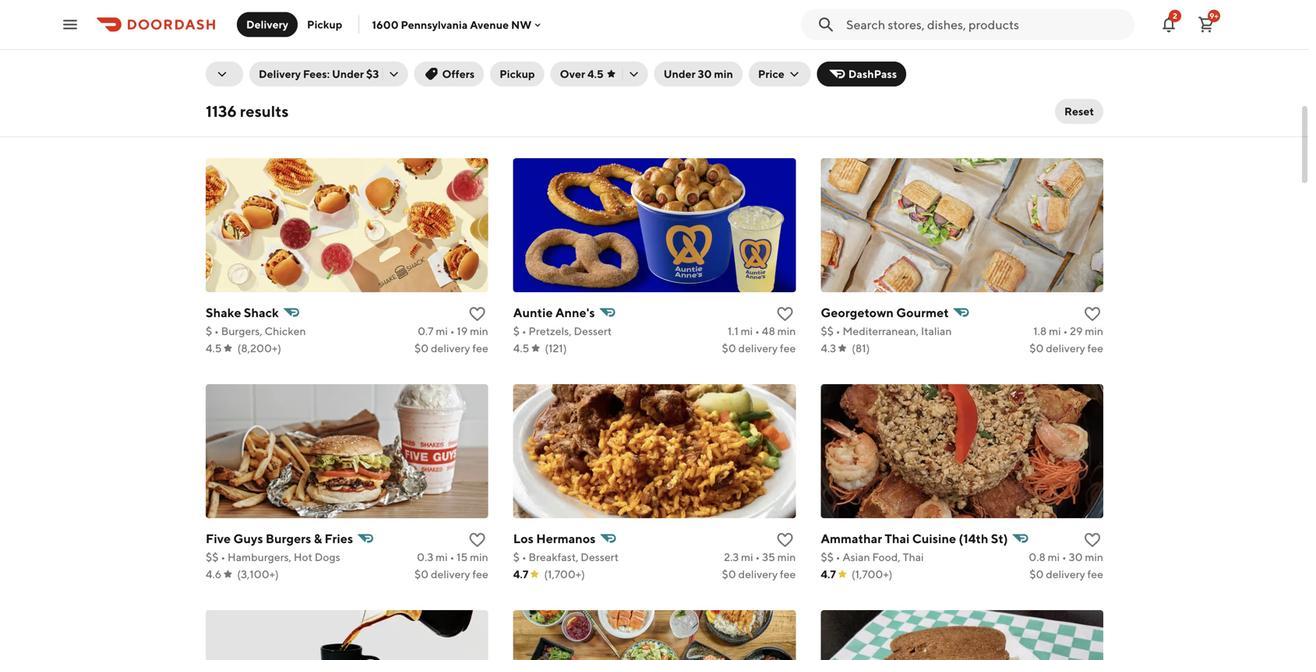 Task type: vqa. For each thing, say whether or not it's contained in the screenshot.
Offers
yes



Task type: describe. For each thing, give the bounding box(es) containing it.
min for ammathar thai cuisine (14th st)
[[1085, 551, 1104, 564]]

$​0 delivery fee for georgetown gourmet
[[1030, 342, 1104, 355]]

$​0 delivery fee for five guys burgers & fries
[[415, 568, 488, 581]]

• left 48
[[755, 325, 760, 337]]

min for shake shack
[[470, 325, 488, 337]]

0.7
[[418, 325, 434, 337]]

Store search: begin typing to search for stores available on DoorDash text field
[[846, 16, 1125, 33]]

9+
[[1210, 11, 1219, 20]]

notification bell image
[[1160, 15, 1178, 34]]

• right 0.8
[[1062, 551, 1067, 564]]

1.4
[[724, 83, 738, 96]]

nw
[[511, 18, 532, 31]]

$​0 for ammathar thai cuisine (14th st)
[[1030, 568, 1044, 581]]

$$ • mediterranean, italian
[[821, 325, 952, 337]]

15
[[457, 551, 468, 564]]

reset button
[[1055, 99, 1104, 124]]

$ • breakfast, dessert
[[513, 551, 619, 564]]

1 vertical spatial thai
[[903, 551, 924, 564]]

• left 15
[[450, 551, 455, 564]]

48
[[762, 325, 775, 337]]

delivery for ammathar thai cuisine (14th st)
[[1046, 568, 1086, 581]]

$ for shake
[[206, 325, 212, 337]]

1 horizontal spatial 30
[[1069, 551, 1083, 564]]

five guys burgers & fries
[[206, 531, 353, 546]]

georgetown
[[821, 305, 894, 320]]

29
[[1070, 325, 1083, 337]]

hot
[[294, 551, 313, 564]]

delivery for shake shack
[[431, 342, 470, 355]]

• down atrium
[[836, 83, 841, 96]]

gourmet
[[896, 305, 949, 320]]

breakfast,
[[529, 551, 579, 564]]

burgers,
[[221, 325, 262, 337]]

• down auntie
[[522, 325, 527, 337]]

negril jamaican eatery
[[206, 64, 340, 78]]

4.7 for los hermanos
[[513, 568, 529, 581]]

• left 35
[[756, 551, 760, 564]]

reset
[[1065, 105, 1094, 118]]

fee for ammathar thai cuisine (14th st)
[[1088, 568, 1104, 581]]

$ for los
[[513, 551, 520, 564]]

min for negril jamaican eatery
[[470, 83, 488, 96]]

dessert for los hermanos
[[581, 551, 619, 564]]

1600 pennsylvania avenue nw
[[372, 18, 532, 31]]

sushi
[[580, 83, 607, 96]]

fees:
[[303, 67, 330, 80]]

click to add this store to your saved list image for shake shack
[[468, 305, 487, 323]]

hibachi
[[631, 64, 676, 78]]

min for los hermanos
[[778, 551, 796, 564]]

1.8 for negril jamaican eatery
[[418, 83, 432, 96]]

34
[[455, 83, 468, 96]]

1136
[[206, 102, 237, 120]]

0.8 mi • 30 min
[[1029, 551, 1104, 564]]

pickup for pickup button to the top
[[307, 18, 342, 31]]

dashpass
[[849, 67, 897, 80]]

$$ for ammathar
[[821, 551, 834, 564]]

avenue
[[470, 18, 509, 31]]

$​0 for los hermanos
[[722, 568, 736, 581]]

italian
[[921, 325, 952, 337]]

over
[[560, 67, 585, 80]]

0.7 mi • 19 min
[[418, 325, 488, 337]]

breakfast
[[907, 83, 954, 96]]

$$ for atrium
[[821, 83, 834, 96]]

fee for auntie anne's
[[780, 342, 796, 355]]

1.1 mi • 48 min
[[728, 325, 796, 337]]

$​0 delivery fee for shake shack
[[415, 342, 488, 355]]

60
[[761, 83, 775, 96]]

hamburgers,
[[228, 551, 292, 564]]

ammathar
[[821, 531, 882, 546]]

30 inside under 30 min button
[[698, 67, 712, 80]]

2.3 mi • 35 min
[[724, 551, 796, 564]]

$​0 delivery fee for los hermanos
[[722, 568, 796, 581]]

1.1
[[728, 325, 739, 337]]

fries
[[325, 531, 353, 546]]

georgetown gourmet
[[821, 305, 949, 320]]

auntie anne's
[[513, 305, 595, 320]]

• down the los
[[522, 551, 527, 564]]

click to add this store to your saved list image for ammathar thai cuisine (14th st)
[[1083, 531, 1102, 549]]

caribbean
[[268, 83, 320, 96]]

sponsored • caribbean
[[206, 83, 320, 96]]

• left "asian" in the right bottom of the page
[[836, 551, 841, 564]]

under 30 min
[[664, 67, 733, 80]]

japanese,
[[529, 83, 578, 96]]

(3,100+)
[[237, 568, 279, 581]]

0 vertical spatial thai
[[885, 531, 910, 546]]

atrium
[[821, 64, 861, 78]]

• up (9,300+)
[[261, 83, 266, 96]]

chicken
[[265, 325, 306, 337]]

shake
[[206, 305, 241, 320]]

sandwiches,
[[843, 83, 905, 96]]

$3
[[366, 67, 379, 80]]

dessert for auntie anne's
[[574, 325, 612, 337]]

click to add this store to your saved list image for negril jamaican eatery
[[468, 63, 487, 82]]

$​0 delivery fee for auntie anne's
[[722, 342, 796, 355]]

burgers
[[266, 531, 311, 546]]

min for auntie anne's
[[778, 325, 796, 337]]

min for georgetown gourmet
[[1085, 325, 1104, 337]]

click to add this store to your saved list image for auntie anne's
[[776, 305, 794, 323]]

• left 19
[[450, 325, 455, 337]]

jamaican
[[244, 64, 299, 78]]

4.7 for ammathar thai cuisine (14th st)
[[821, 568, 836, 581]]

$ • japanese, sushi
[[513, 83, 607, 96]]

price button
[[749, 62, 811, 87]]

(8,200+)
[[237, 342, 281, 355]]

0.3
[[417, 551, 433, 564]]

$​0 left reset
[[1030, 100, 1044, 113]]

• up 4.3
[[836, 325, 841, 337]]

open menu image
[[61, 15, 79, 34]]

(9,300+)
[[237, 100, 281, 113]]

4.5 for shake shack
[[206, 342, 222, 355]]

pennsylvania
[[401, 18, 468, 31]]

mi for ammathar thai cuisine (14th st)
[[1048, 551, 1060, 564]]

$$ • asian food, thai
[[821, 551, 924, 564]]

0.8
[[1029, 551, 1046, 564]]

2.3
[[724, 551, 739, 564]]

los
[[513, 531, 534, 546]]

over 4.5 button
[[551, 62, 648, 87]]

delivery fees: under $3
[[259, 67, 379, 80]]

4.3
[[821, 342, 836, 355]]

japanese
[[574, 64, 628, 78]]

quickway japanese hibachi
[[513, 64, 676, 78]]

min for quickway japanese hibachi
[[778, 83, 796, 96]]

&
[[314, 531, 322, 546]]

fee for shake shack
[[472, 342, 488, 355]]

9+ button
[[1191, 9, 1222, 40]]



Task type: locate. For each thing, give the bounding box(es) containing it.
delivery
[[246, 18, 288, 31], [259, 67, 301, 80]]

thai
[[885, 531, 910, 546], [903, 551, 924, 564]]

mi right "1.4"
[[740, 83, 752, 96]]

35
[[762, 551, 775, 564]]

$ down shake
[[206, 325, 212, 337]]

min right 19
[[470, 325, 488, 337]]

$$ left "asian" in the right bottom of the page
[[821, 551, 834, 564]]

1 (1,700+) from the left
[[544, 568, 585, 581]]

min right 60
[[778, 83, 796, 96]]

0 vertical spatial 4.6
[[206, 100, 222, 113]]

0 horizontal spatial 4.5
[[206, 342, 222, 355]]

4.7
[[513, 568, 529, 581], [821, 568, 836, 581]]

delivery for auntie anne's
[[739, 342, 778, 355]]

$$
[[821, 83, 834, 96], [821, 325, 834, 337], [206, 551, 219, 564], [821, 551, 834, 564]]

(1,700+)
[[544, 568, 585, 581], [852, 568, 893, 581]]

thai down ammathar thai cuisine (14th st)
[[903, 551, 924, 564]]

2 4.7 from the left
[[821, 568, 836, 581]]

30 right 0.8
[[1069, 551, 1083, 564]]

1 horizontal spatial pickup
[[500, 67, 535, 80]]

pickup for rightmost pickup button
[[500, 67, 535, 80]]

4.6 down the five
[[206, 568, 222, 581]]

1 horizontal spatial 4.7
[[821, 568, 836, 581]]

4.6 for (3,100+)
[[206, 568, 222, 581]]

click to add this store to your saved list image up 1.4 mi • 60 min
[[776, 63, 794, 82]]

click to add this store to your saved list image for quickway japanese hibachi
[[776, 63, 794, 82]]

$ • pretzels, dessert
[[513, 325, 612, 337]]

mi right 0.3
[[436, 551, 448, 564]]

$$ down the five
[[206, 551, 219, 564]]

five
[[206, 531, 231, 546]]

under inside button
[[664, 67, 696, 80]]

$​0 down 1.1
[[722, 342, 736, 355]]

0 horizontal spatial pickup button
[[298, 12, 352, 37]]

1 horizontal spatial pickup button
[[490, 62, 544, 87]]

click to add this store to your saved list image for five guys burgers & fries
[[468, 531, 487, 549]]

mi right 0.8
[[1048, 551, 1060, 564]]

dessert down anne's
[[574, 325, 612, 337]]

delivery for los hermanos
[[739, 568, 778, 581]]

4.5 up sushi
[[588, 67, 604, 80]]

click to add this store to your saved list image up the 0.3 mi • 15 min
[[468, 531, 487, 549]]

$ down auntie
[[513, 325, 520, 337]]

(1,700+) for hermanos
[[544, 568, 585, 581]]

cuisine
[[912, 531, 956, 546]]

guys
[[233, 531, 263, 546]]

1.8 left '34'
[[418, 83, 432, 96]]

$​0 down 0.8
[[1030, 568, 1044, 581]]

pickup button up eatery
[[298, 12, 352, 37]]

•
[[261, 83, 266, 96], [448, 83, 453, 96], [522, 83, 527, 96], [754, 83, 759, 96], [836, 83, 841, 96], [214, 325, 219, 337], [450, 325, 455, 337], [522, 325, 527, 337], [755, 325, 760, 337], [836, 325, 841, 337], [1063, 325, 1068, 337], [221, 551, 225, 564], [450, 551, 455, 564], [522, 551, 527, 564], [756, 551, 760, 564], [836, 551, 841, 564], [1062, 551, 1067, 564]]

delivery up the caribbean
[[259, 67, 301, 80]]

delivery for georgetown gourmet
[[1046, 342, 1086, 355]]

click to add this store to your saved list image
[[468, 63, 487, 82], [468, 305, 487, 323], [776, 305, 794, 323], [1083, 531, 1102, 549]]

$​0 for auntie anne's
[[722, 342, 736, 355]]

1 vertical spatial pickup
[[500, 67, 535, 80]]

pickup button down nw
[[490, 62, 544, 87]]

pickup up eatery
[[307, 18, 342, 31]]

mi for negril jamaican eatery
[[434, 83, 446, 96]]

0 vertical spatial delivery
[[246, 18, 288, 31]]

under
[[332, 67, 364, 80], [664, 67, 696, 80]]

sponsored
[[206, 83, 259, 96]]

mediterranean,
[[843, 325, 919, 337]]

ammathar thai cuisine (14th st)
[[821, 531, 1008, 546]]

$$ up 4.3
[[821, 325, 834, 337]]

1 horizontal spatial under
[[664, 67, 696, 80]]

4.5
[[588, 67, 604, 80], [206, 342, 222, 355], [513, 342, 529, 355]]

offers button
[[414, 62, 484, 87]]

mi right 2.3
[[741, 551, 753, 564]]

$
[[513, 83, 520, 96], [206, 325, 212, 337], [513, 325, 520, 337], [513, 551, 520, 564]]

• left 29
[[1063, 325, 1068, 337]]

dogs
[[315, 551, 340, 564]]

min right 48
[[778, 325, 796, 337]]

0 horizontal spatial 1.8
[[418, 83, 432, 96]]

4.5 inside over 4.5 button
[[588, 67, 604, 80]]

delivery for delivery fees: under $3
[[259, 67, 301, 80]]

min right 15
[[470, 551, 488, 564]]

click to add this store to your saved list image up 1.8 mi • 29 min
[[1083, 305, 1102, 323]]

0 vertical spatial 30
[[698, 67, 712, 80]]

$$ for georgetown
[[821, 325, 834, 337]]

click to add this store to your saved list image up "0.8 mi • 30 min" on the bottom
[[1083, 531, 1102, 549]]

1 horizontal spatial 4.5
[[513, 342, 529, 355]]

$​0 delivery fee
[[1030, 100, 1104, 113], [415, 342, 488, 355], [722, 342, 796, 355], [1030, 342, 1104, 355], [415, 568, 488, 581], [722, 568, 796, 581], [1030, 568, 1104, 581]]

1 vertical spatial 30
[[1069, 551, 1083, 564]]

$​0 for georgetown gourmet
[[1030, 342, 1044, 355]]

min inside button
[[714, 67, 733, 80]]

min right 0.8
[[1085, 551, 1104, 564]]

(1,700+) down $ • breakfast, dessert at the bottom
[[544, 568, 585, 581]]

$​0 for shake shack
[[415, 342, 429, 355]]

1 horizontal spatial 1.8
[[1034, 325, 1047, 337]]

1600 pennsylvania avenue nw button
[[372, 18, 544, 31]]

4.6 for (9,300+)
[[206, 100, 222, 113]]

0 vertical spatial pickup button
[[298, 12, 352, 37]]

fee for georgetown gourmet
[[1088, 342, 1104, 355]]

mi
[[434, 83, 446, 96], [740, 83, 752, 96], [436, 325, 448, 337], [741, 325, 753, 337], [1049, 325, 1061, 337], [436, 551, 448, 564], [741, 551, 753, 564], [1048, 551, 1060, 564]]

shake shack
[[206, 305, 279, 320]]

0 horizontal spatial (1,700+)
[[544, 568, 585, 581]]

mi for shake shack
[[436, 325, 448, 337]]

mi for auntie anne's
[[741, 325, 753, 337]]

30 right hibachi
[[698, 67, 712, 80]]

mi right 0.7
[[436, 325, 448, 337]]

• down quickway
[[522, 83, 527, 96]]

atrium cafe
[[821, 64, 892, 78]]

dessert down hermanos
[[581, 551, 619, 564]]

$​0 delivery fee for ammathar thai cuisine (14th st)
[[1030, 568, 1104, 581]]

pickup up japanese,
[[500, 67, 535, 80]]

delivery inside delivery "button"
[[246, 18, 288, 31]]

1.8
[[418, 83, 432, 96], [1034, 325, 1047, 337]]

min for five guys burgers & fries
[[470, 551, 488, 564]]

(81)
[[852, 342, 870, 355]]

los hermanos
[[513, 531, 596, 546]]

offers
[[442, 67, 475, 80]]

4.5 for auntie anne's
[[513, 342, 529, 355]]

quickway
[[513, 64, 571, 78]]

min
[[714, 67, 733, 80], [470, 83, 488, 96], [778, 83, 796, 96], [470, 325, 488, 337], [778, 325, 796, 337], [1085, 325, 1104, 337], [470, 551, 488, 564], [778, 551, 796, 564], [1085, 551, 1104, 564]]

$ for quickway
[[513, 83, 520, 96]]

$ for auntie
[[513, 325, 520, 337]]

cafe
[[864, 64, 892, 78]]

delivery for delivery
[[246, 18, 288, 31]]

1 items, open order cart image
[[1197, 15, 1216, 34]]

0 horizontal spatial under
[[332, 67, 364, 80]]

19
[[457, 325, 468, 337]]

4.6
[[206, 100, 222, 113], [206, 568, 222, 581]]

4.7 down ammathar
[[821, 568, 836, 581]]

min up "1.4"
[[714, 67, 733, 80]]

mi for five guys burgers & fries
[[436, 551, 448, 564]]

0 vertical spatial 1.8
[[418, 83, 432, 96]]

$​0 down 2.3
[[722, 568, 736, 581]]

min right 35
[[778, 551, 796, 564]]

• left 60
[[754, 83, 759, 96]]

click to add this store to your saved list image up 1.8 mi • 34 min
[[468, 63, 487, 82]]

hermanos
[[536, 531, 596, 546]]

0 vertical spatial dessert
[[574, 325, 612, 337]]

$​0 down 0.7
[[415, 342, 429, 355]]

(1,700+) down $$ • asian food, thai
[[852, 568, 893, 581]]

0 vertical spatial pickup
[[307, 18, 342, 31]]

2 4.6 from the top
[[206, 568, 222, 581]]

1 vertical spatial dessert
[[581, 551, 619, 564]]

mi for los hermanos
[[741, 551, 753, 564]]

pickup button
[[298, 12, 352, 37], [490, 62, 544, 87]]

food,
[[872, 551, 901, 564]]

pretzels,
[[529, 325, 572, 337]]

$$ down atrium
[[821, 83, 834, 96]]

mi left '34'
[[434, 83, 446, 96]]

mi for quickway japanese hibachi
[[740, 83, 752, 96]]

30
[[698, 67, 712, 80], [1069, 551, 1083, 564]]

• left '34'
[[448, 83, 453, 96]]

$$ for five
[[206, 551, 219, 564]]

0 horizontal spatial 30
[[698, 67, 712, 80]]

1.8 mi • 29 min
[[1034, 325, 1104, 337]]

(14th
[[959, 531, 989, 546]]

2 under from the left
[[664, 67, 696, 80]]

0.3 mi • 15 min
[[417, 551, 488, 564]]

• down shake
[[214, 325, 219, 337]]

1.8 mi • 34 min
[[418, 83, 488, 96]]

(1,700+) for thai
[[852, 568, 893, 581]]

1 vertical spatial delivery
[[259, 67, 301, 80]]

4.5 down pretzels,
[[513, 342, 529, 355]]

price
[[758, 67, 785, 80]]

1 vertical spatial 1.8
[[1034, 325, 1047, 337]]

4.5 down burgers,
[[206, 342, 222, 355]]

min right '34'
[[470, 83, 488, 96]]

(121)
[[545, 342, 567, 355]]

delivery for five guys burgers & fries
[[431, 568, 470, 581]]

1.8 for georgetown gourmet
[[1034, 325, 1047, 337]]

mi for georgetown gourmet
[[1049, 325, 1061, 337]]

1.4 mi • 60 min
[[724, 83, 796, 96]]

$​0 down 0.3
[[415, 568, 429, 581]]

$ down the los
[[513, 551, 520, 564]]

delivery
[[1046, 100, 1086, 113], [431, 342, 470, 355], [739, 342, 778, 355], [1046, 342, 1086, 355], [431, 568, 470, 581], [739, 568, 778, 581], [1046, 568, 1086, 581]]

1 4.7 from the left
[[513, 568, 529, 581]]

click to add this store to your saved list image up 0.7 mi • 19 min
[[468, 305, 487, 323]]

1 4.6 from the top
[[206, 100, 222, 113]]

fee for los hermanos
[[780, 568, 796, 581]]

click to add this store to your saved list image for los hermanos
[[776, 531, 794, 549]]

asian
[[843, 551, 870, 564]]

1 vertical spatial pickup button
[[490, 62, 544, 87]]

fee for five guys burgers & fries
[[472, 568, 488, 581]]

2
[[1173, 11, 1178, 20]]

$ • burgers, chicken
[[206, 325, 306, 337]]

delivery up jamaican
[[246, 18, 288, 31]]

$ down quickway
[[513, 83, 520, 96]]

$​0 for five guys burgers & fries
[[415, 568, 429, 581]]

over 4.5
[[560, 67, 604, 80]]

1136 results
[[206, 102, 289, 120]]

2 (1,700+) from the left
[[852, 568, 893, 581]]

2 horizontal spatial 4.5
[[588, 67, 604, 80]]

4.7 down the los
[[513, 568, 529, 581]]

click to add this store to your saved list image
[[776, 63, 794, 82], [1083, 305, 1102, 323], [468, 531, 487, 549], [776, 531, 794, 549]]

eatery
[[302, 64, 340, 78]]

fee
[[1088, 100, 1104, 113], [472, 342, 488, 355], [780, 342, 796, 355], [1088, 342, 1104, 355], [472, 568, 488, 581], [780, 568, 796, 581], [1088, 568, 1104, 581]]

1.8 left 29
[[1034, 325, 1047, 337]]

$​0 down 1.8 mi • 29 min
[[1030, 342, 1044, 355]]

4.6 down sponsored
[[206, 100, 222, 113]]

1 under from the left
[[332, 67, 364, 80]]

click to add this store to your saved list image for georgetown gourmet
[[1083, 305, 1102, 323]]

0 horizontal spatial 4.7
[[513, 568, 529, 581]]

min right 29
[[1085, 325, 1104, 337]]

mi right 1.1
[[741, 325, 753, 337]]

1 vertical spatial 4.6
[[206, 568, 222, 581]]

results
[[240, 102, 289, 120]]

1 horizontal spatial (1,700+)
[[852, 568, 893, 581]]

• down the five
[[221, 551, 225, 564]]

auntie
[[513, 305, 553, 320]]

st)
[[991, 531, 1008, 546]]

0 horizontal spatial pickup
[[307, 18, 342, 31]]

click to add this store to your saved list image up 2.3 mi • 35 min
[[776, 531, 794, 549]]

mi left 29
[[1049, 325, 1061, 337]]

click to add this store to your saved list image up 1.1 mi • 48 min
[[776, 305, 794, 323]]

thai up food, at the bottom right of the page
[[885, 531, 910, 546]]

$$ • sandwiches, breakfast
[[821, 83, 954, 96]]

delivery button
[[237, 12, 298, 37]]



